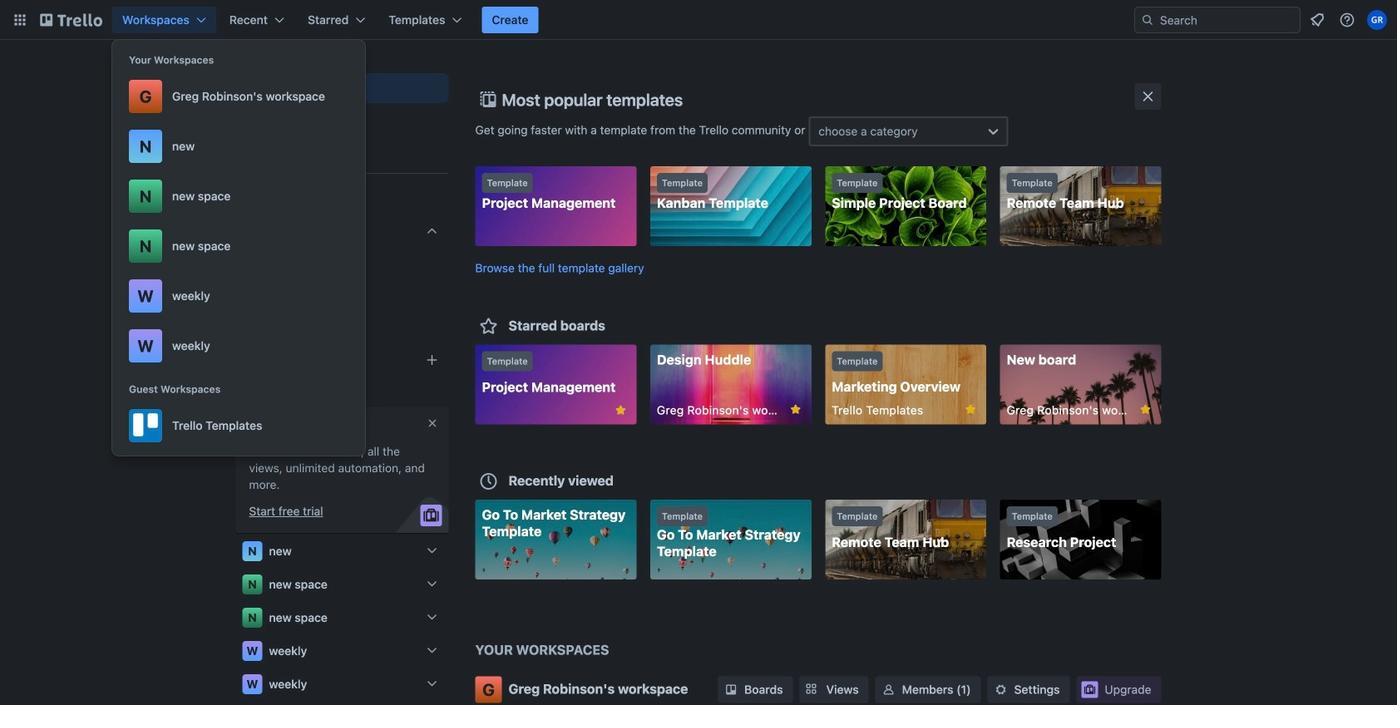Task type: describe. For each thing, give the bounding box(es) containing it.
primary element
[[0, 0, 1398, 40]]

2 sm image from the left
[[993, 682, 1010, 698]]

0 horizontal spatial click to unstar this board. it will be removed from your starred list. image
[[613, 403, 628, 418]]

click to unstar this board. it will be removed from your starred list. image
[[789, 402, 803, 417]]



Task type: vqa. For each thing, say whether or not it's contained in the screenshot.
board 'image' at the top left of page
yes



Task type: locate. For each thing, give the bounding box(es) containing it.
1 horizontal spatial click to unstar this board. it will be removed from your starred list. image
[[964, 402, 979, 417]]

sm image
[[723, 682, 740, 698]]

add image
[[422, 350, 442, 370]]

open information menu image
[[1339, 12, 1356, 28]]

1 horizontal spatial sm image
[[993, 682, 1010, 698]]

back to home image
[[40, 7, 102, 33]]

0 horizontal spatial sm image
[[881, 682, 897, 698]]

click to unstar this board. it will be removed from your starred list. image
[[964, 402, 979, 417], [613, 403, 628, 418]]

logo for trello templates workspace image
[[129, 409, 162, 443]]

search image
[[1141, 13, 1155, 27]]

greg robinson (gregrobinson96) image
[[1368, 10, 1388, 30]]

Search field
[[1135, 7, 1301, 33]]

board image
[[243, 78, 262, 98]]

0 notifications image
[[1308, 10, 1328, 30]]

1 sm image from the left
[[881, 682, 897, 698]]

sm image
[[881, 682, 897, 698], [993, 682, 1010, 698]]



